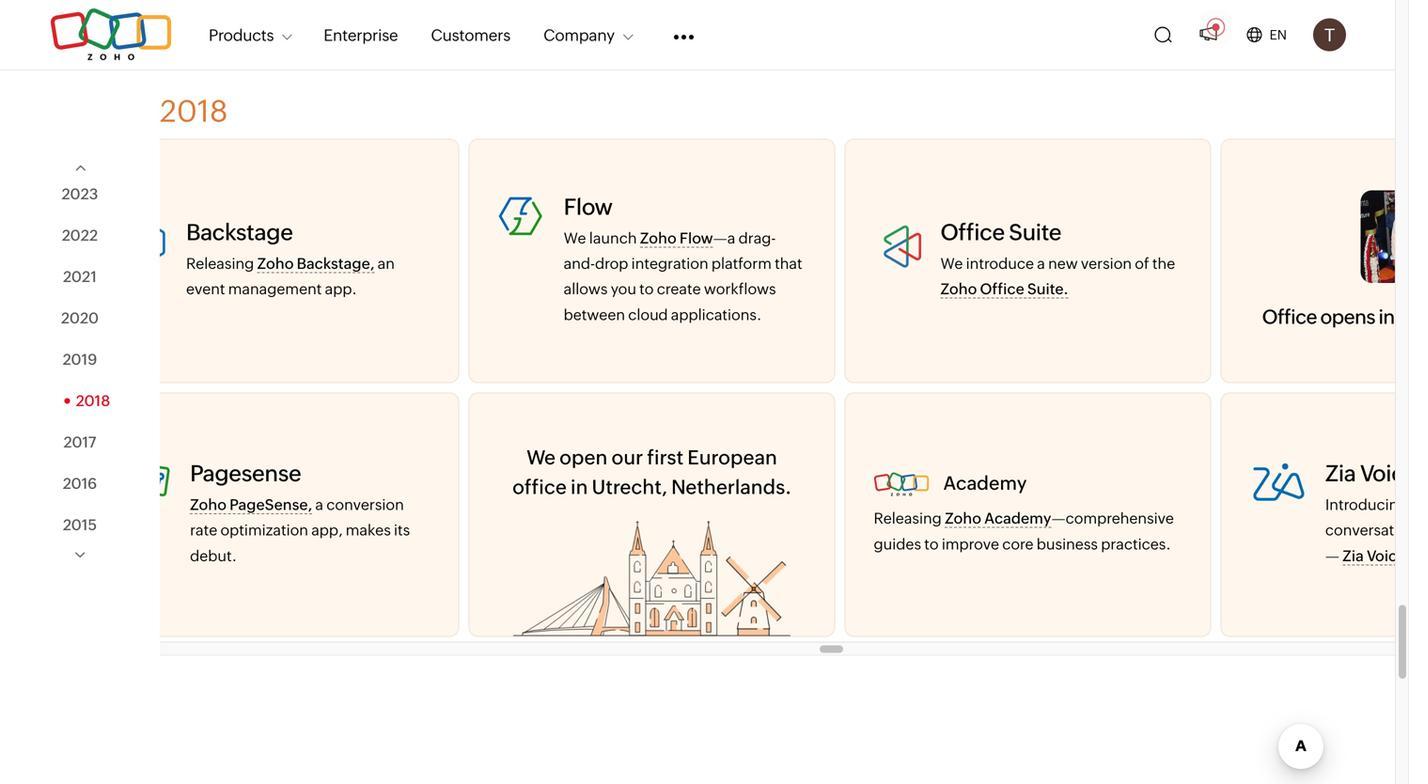 Task type: vqa. For each thing, say whether or not it's contained in the screenshot.
to
yes



Task type: describe. For each thing, give the bounding box(es) containing it.
enterprise
[[324, 26, 398, 44]]

zoho pagesense, link
[[190, 496, 312, 514]]

of
[[1135, 255, 1150, 272]]

1 vertical spatial academy
[[985, 510, 1052, 527]]

launch
[[589, 229, 637, 247]]

you
[[611, 280, 637, 298]]

releasing zoho academy
[[874, 510, 1052, 527]]

2016
[[63, 475, 97, 492]]

—a
[[713, 229, 736, 247]]

open
[[560, 446, 608, 469]]

2022
[[62, 226, 98, 244]]

an event management app.
[[186, 255, 395, 298]]

zia voice.
[[1343, 547, 1410, 565]]

its
[[394, 522, 410, 539]]

zoho academy link
[[945, 510, 1052, 528]]

drop
[[595, 255, 629, 272]]

office for suite
[[941, 219, 1005, 246]]

rate
[[190, 522, 217, 539]]

2016 link
[[63, 475, 97, 492]]

between
[[564, 306, 625, 323]]

and-
[[564, 255, 595, 272]]

we inside the office suite we introduce a new version of the zoho office suite.
[[941, 255, 963, 272]]

customers link
[[431, 14, 511, 55]]

2019
[[63, 351, 97, 368]]

terry turtle image
[[1314, 18, 1347, 51]]

debut.
[[190, 547, 237, 565]]

integration
[[632, 255, 709, 272]]

a inside a conversion rate optimization app, makes its debut.
[[315, 496, 323, 513]]

opens
[[1321, 306, 1376, 328]]

zoho inside flow we launch zoho flow
[[640, 229, 677, 247]]

netherlands.
[[672, 476, 792, 498]]

2022 link
[[62, 226, 98, 244]]

we inside we open our first european office in utrecht, netherlands.
[[527, 446, 556, 469]]

2015
[[63, 516, 97, 533]]

backstage
[[186, 219, 293, 246]]

core
[[1003, 535, 1034, 553]]

0 vertical spatial flow
[[564, 194, 613, 220]]

drag-
[[739, 229, 776, 247]]

introduce
[[966, 255, 1034, 272]]

in inside we open our first european office in utrecht, netherlands.
[[571, 476, 588, 498]]

pagesense
[[190, 460, 301, 487]]

business
[[1037, 535, 1098, 553]]

the
[[1153, 255, 1176, 272]]

1 vertical spatial flow
[[680, 229, 713, 247]]

version
[[1081, 255, 1132, 272]]

that
[[775, 255, 803, 272]]

conversion
[[327, 496, 404, 513]]

zoho inside the office suite we introduce a new version of the zoho office suite.
[[941, 280, 978, 298]]

a inside the office suite we introduce a new version of the zoho office suite.
[[1038, 255, 1046, 272]]

zoho up improve on the right of page
[[945, 510, 982, 527]]

academy link
[[874, 472, 1183, 506]]

to inside '—comprehensive guides to improve core business practices.'
[[925, 535, 939, 553]]

a conversion rate optimization app, makes its debut.
[[190, 496, 410, 565]]

practices.
[[1101, 535, 1171, 553]]

office for opens
[[1263, 306, 1318, 328]]

zia for voice.
[[1343, 547, 1364, 565]]

zia voice. link
[[1343, 547, 1410, 565]]

2015 link
[[63, 516, 97, 533]]

app,
[[311, 522, 343, 539]]

pagesense zoho pagesense,
[[190, 460, 312, 513]]

2021
[[63, 268, 97, 285]]

2020 link
[[61, 309, 99, 327]]

zia voice introducing 
[[1326, 460, 1410, 565]]

suite
[[1009, 219, 1062, 246]]

releasing inside "backstage releasing zoho backstage,"
[[186, 255, 254, 272]]

zoho backstage, link
[[257, 255, 375, 273]]

2017 link
[[63, 433, 96, 451]]

platform
[[712, 255, 772, 272]]

1 horizontal spatial in
[[1379, 306, 1395, 328]]

0 vertical spatial academy
[[944, 473, 1028, 494]]

we inside flow we launch zoho flow
[[564, 229, 586, 247]]

backstage releasing zoho backstage,
[[186, 219, 375, 272]]

applications.
[[671, 306, 762, 323]]

makes
[[346, 522, 391, 539]]



Task type: locate. For each thing, give the bounding box(es) containing it.
0 horizontal spatial we
[[527, 446, 556, 469]]

0 vertical spatial releasing
[[186, 255, 254, 272]]

—comprehensive
[[1052, 510, 1175, 527]]

2023
[[62, 185, 98, 202]]

zoho office suite. link
[[941, 280, 1069, 299]]

zia inside 'link'
[[1343, 547, 1364, 565]]

2021 link
[[63, 268, 97, 285]]

1 horizontal spatial we
[[564, 229, 586, 247]]

we up and-
[[564, 229, 586, 247]]

our
[[612, 446, 644, 469]]

1 horizontal spatial 2018
[[160, 94, 228, 128]]

0 horizontal spatial a
[[315, 496, 323, 513]]

management
[[228, 280, 322, 298]]

0 horizontal spatial 2018
[[76, 392, 110, 409]]

office suite we introduce a new version of the zoho office suite.
[[941, 219, 1176, 298]]

1 vertical spatial to
[[925, 535, 939, 553]]

0 vertical spatial we
[[564, 229, 586, 247]]

2019 link
[[63, 351, 97, 368]]

we open our first european office in utrecht, netherlands.
[[513, 446, 792, 498]]

1 vertical spatial releasing
[[874, 510, 942, 527]]

en
[[1270, 27, 1287, 42]]

event
[[186, 280, 225, 298]]

in down open
[[571, 476, 588, 498]]

zia inside zia voice introducing
[[1326, 460, 1357, 487]]

improve
[[942, 535, 1000, 553]]

0 vertical spatial to
[[640, 280, 654, 298]]

to
[[640, 280, 654, 298], [925, 535, 939, 553]]

office left opens
[[1263, 306, 1318, 328]]

we left introduce
[[941, 255, 963, 272]]

1 horizontal spatial to
[[925, 535, 939, 553]]

2023 link
[[62, 185, 98, 202]]

1 vertical spatial zia
[[1343, 547, 1364, 565]]

european
[[688, 446, 778, 469]]

an
[[378, 255, 395, 272]]

zoho
[[640, 229, 677, 247], [257, 255, 294, 272], [941, 280, 978, 298], [190, 496, 227, 513], [945, 510, 982, 527]]

0 vertical spatial in
[[1379, 306, 1395, 328]]

netherland office image
[[513, 521, 791, 636]]

app.
[[325, 280, 357, 298]]

2018
[[160, 94, 228, 128], [76, 392, 110, 409]]

flow
[[564, 194, 613, 220], [680, 229, 713, 247]]

2 vertical spatial we
[[527, 446, 556, 469]]

zoho up rate
[[190, 496, 227, 513]]

company
[[544, 26, 615, 44]]

optimization
[[220, 522, 308, 539]]

to inside —a drag- and-drop integration platform that allows you to create workflows between cloud applications.
[[640, 280, 654, 298]]

first
[[647, 446, 684, 469]]

introducing
[[1326, 496, 1408, 513]]

new
[[1049, 255, 1078, 272]]

0 horizontal spatial in
[[571, 476, 588, 498]]

releasing
[[186, 255, 254, 272], [874, 510, 942, 527]]

—a drag- and-drop integration platform that allows you to create workflows between cloud applications.
[[564, 229, 803, 323]]

2018 link
[[50, 392, 110, 409]]

academy up core
[[985, 510, 1052, 527]]

voice.
[[1367, 547, 1410, 565]]

1 vertical spatial in
[[571, 476, 588, 498]]

create
[[657, 280, 701, 298]]

flow we launch zoho flow
[[564, 194, 713, 247]]

in left r
[[1379, 306, 1395, 328]]

0 horizontal spatial to
[[640, 280, 654, 298]]

0 vertical spatial 2018
[[160, 94, 228, 128]]

2018 down products
[[160, 94, 228, 128]]

cloud
[[628, 306, 668, 323]]

a
[[1038, 255, 1046, 272], [315, 496, 323, 513]]

to right the guides
[[925, 535, 939, 553]]

zia
[[1326, 460, 1357, 487], [1343, 547, 1364, 565]]

a left new
[[1038, 255, 1046, 272]]

2018 up "2017"
[[76, 392, 110, 409]]

zoho up the integration
[[640, 229, 677, 247]]

1 vertical spatial a
[[315, 496, 323, 513]]

zoho inside "backstage releasing zoho backstage,"
[[257, 255, 294, 272]]

office
[[941, 219, 1005, 246], [980, 280, 1025, 298], [1263, 306, 1318, 328]]

1 vertical spatial we
[[941, 255, 963, 272]]

1 horizontal spatial flow
[[680, 229, 713, 247]]

academy up zoho academy link
[[944, 473, 1028, 494]]

enterprise link
[[324, 14, 398, 55]]

we up office
[[527, 446, 556, 469]]

customers
[[431, 26, 511, 44]]

workflows
[[704, 280, 776, 298]]

r
[[1399, 306, 1410, 328]]

backstage,
[[297, 255, 375, 272]]

1 horizontal spatial releasing
[[874, 510, 942, 527]]

we
[[564, 229, 586, 247], [941, 255, 963, 272], [527, 446, 556, 469]]

releasing up event
[[186, 255, 254, 272]]

zia left voice.
[[1343, 547, 1364, 565]]

zia for voice
[[1326, 460, 1357, 487]]

office down introduce
[[980, 280, 1025, 298]]

1 vertical spatial office
[[980, 280, 1025, 298]]

to right you
[[640, 280, 654, 298]]

1 horizontal spatial a
[[1038, 255, 1046, 272]]

allows
[[564, 280, 608, 298]]

flow up launch
[[564, 194, 613, 220]]

0 vertical spatial office
[[941, 219, 1005, 246]]

zoho down introduce
[[941, 280, 978, 298]]

voice
[[1361, 460, 1410, 487]]

academy
[[944, 473, 1028, 494], [985, 510, 1052, 527]]

2020
[[61, 309, 99, 327]]

a up app, at the left
[[315, 496, 323, 513]]

0 horizontal spatial releasing
[[186, 255, 254, 272]]

suite.
[[1028, 280, 1069, 298]]

products
[[209, 26, 274, 44]]

releasing up the guides
[[874, 510, 942, 527]]

guides
[[874, 535, 922, 553]]

flow up the integration
[[680, 229, 713, 247]]

0 horizontal spatial flow
[[564, 194, 613, 220]]

2 vertical spatial office
[[1263, 306, 1318, 328]]

—comprehensive guides to improve core business practices.
[[874, 510, 1175, 553]]

1 vertical spatial 2018
[[76, 392, 110, 409]]

pagesense,
[[230, 496, 312, 513]]

utrecht,
[[592, 476, 668, 498]]

office opens in r
[[1263, 306, 1410, 328]]

office
[[513, 476, 567, 498]]

office up introduce
[[941, 219, 1005, 246]]

zoho inside pagesense zoho pagesense,
[[190, 496, 227, 513]]

0 vertical spatial a
[[1038, 255, 1046, 272]]

zia up introducing
[[1326, 460, 1357, 487]]

zoho flow link
[[640, 229, 713, 248]]

2017
[[63, 433, 96, 451]]

0 vertical spatial zia
[[1326, 460, 1357, 487]]

zoho up management
[[257, 255, 294, 272]]

in
[[1379, 306, 1395, 328], [571, 476, 588, 498]]

2 horizontal spatial we
[[941, 255, 963, 272]]



